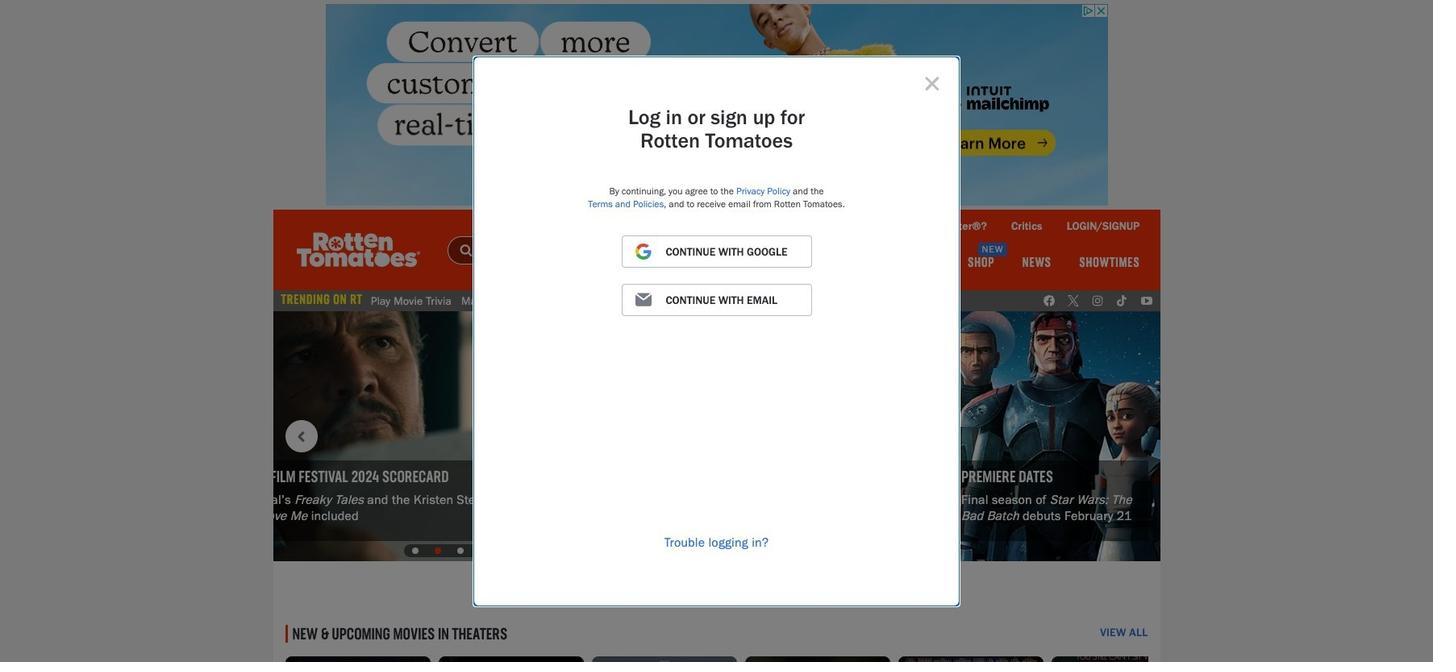 Task type: vqa. For each thing, say whether or not it's contained in the screenshot.
Daniel Kaluuya image
no



Task type: describe. For each thing, give the bounding box(es) containing it.
navigation bar element
[[273, 210, 1160, 290]]



